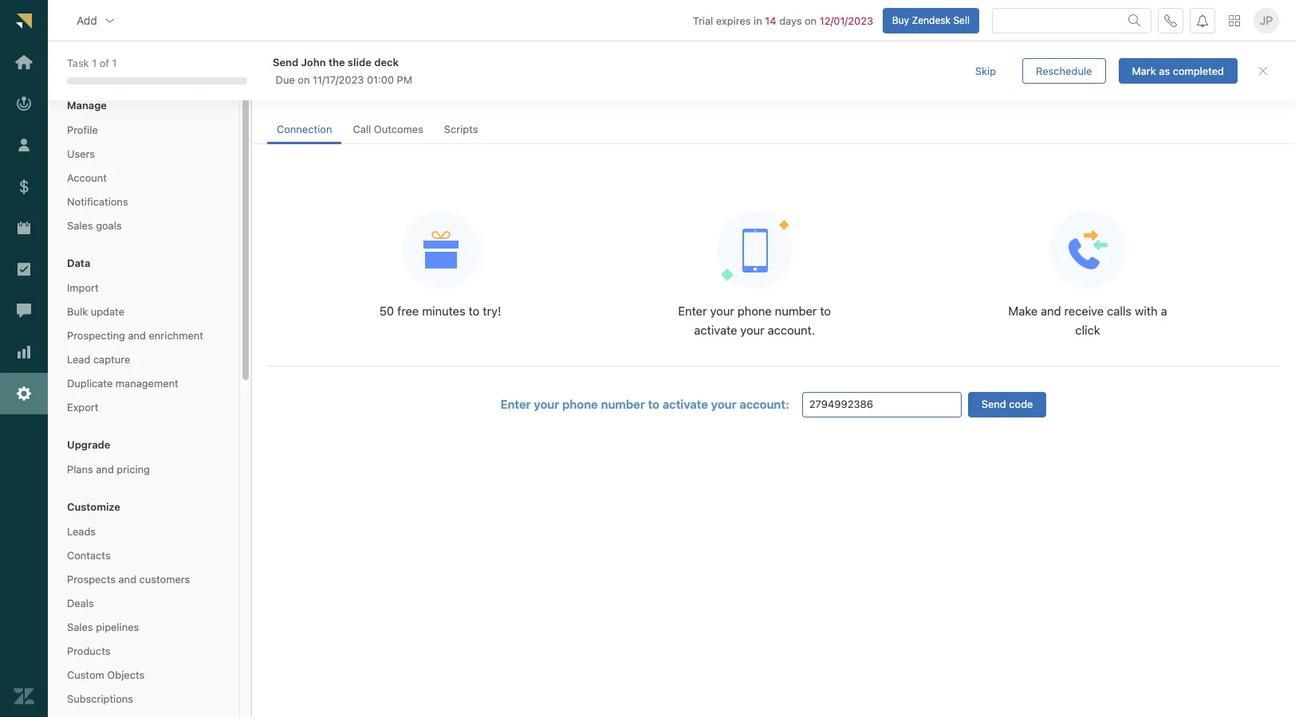 Task type: vqa. For each thing, say whether or not it's contained in the screenshot.
THE "PROSPECTING AND ENRICHMENT" link
yes



Task type: locate. For each thing, give the bounding box(es) containing it.
voice and text call your leads and contacts directly from sell. learn about
[[267, 60, 555, 99]]

0 horizontal spatial call
[[267, 86, 285, 99]]

call inside voice and text call your leads and contacts directly from sell. learn about
[[267, 86, 285, 99]]

activate inside enter your phone number to activate your account.
[[694, 323, 737, 338]]

to for enter your phone number to activate your account:
[[648, 398, 660, 412]]

deals link
[[61, 593, 226, 614]]

send left code
[[981, 398, 1006, 411]]

0 horizontal spatial enter
[[500, 398, 531, 412]]

cancel image
[[1257, 65, 1270, 77]]

jp button
[[1254, 8, 1279, 33]]

1 vertical spatial number
[[601, 398, 645, 412]]

account:
[[740, 398, 789, 412]]

to
[[469, 304, 480, 318], [820, 304, 831, 318], [648, 398, 660, 412]]

send up due
[[273, 56, 298, 68]]

activate
[[694, 323, 737, 338], [663, 398, 708, 412]]

send inside send john the slide deck due on 11/17/2023 01:00 pm
[[273, 56, 298, 68]]

and down '11/17/2023' in the left top of the page
[[341, 86, 359, 99]]

on right days
[[805, 14, 817, 27]]

0 horizontal spatial phone
[[562, 398, 598, 412]]

0 vertical spatial on
[[805, 14, 817, 27]]

buy
[[892, 14, 909, 26]]

users link
[[61, 144, 226, 164]]

  field
[[809, 393, 954, 417]]

sales pipelines link
[[61, 617, 226, 638]]

free
[[397, 304, 419, 318]]

1 horizontal spatial enter
[[678, 304, 707, 318]]

and down bulk update link
[[128, 329, 146, 342]]

on right due
[[298, 73, 310, 86]]

prospects and customers
[[67, 573, 190, 586]]

2 horizontal spatial to
[[820, 304, 831, 318]]

call inside call outcomes link
[[353, 123, 371, 136]]

and inside plans and pricing link
[[96, 463, 114, 476]]

goals
[[96, 219, 122, 232]]

0 horizontal spatial send
[[273, 56, 298, 68]]

skip button
[[962, 58, 1010, 84]]

send john the slide deck due on 11/17/2023 01:00 pm
[[273, 56, 412, 86]]

1 horizontal spatial 1
[[112, 57, 117, 70]]

send john the slide deck link
[[273, 55, 933, 69]]

sales for sales goals
[[67, 219, 93, 232]]

0 vertical spatial sales
[[67, 219, 93, 232]]

0 vertical spatial send
[[273, 56, 298, 68]]

and for pricing
[[96, 463, 114, 476]]

search image
[[1128, 14, 1141, 27]]

None field
[[90, 60, 216, 74]]

duplicate
[[67, 377, 113, 390]]

skip
[[975, 64, 996, 77]]

send
[[273, 56, 298, 68], [981, 398, 1006, 411]]

trial expires in 14 days on 12/01/2023
[[693, 14, 873, 27]]

1 horizontal spatial on
[[805, 14, 817, 27]]

phone
[[737, 304, 772, 318], [562, 398, 598, 412]]

call
[[267, 86, 285, 99], [353, 123, 371, 136]]

jp
[[1260, 13, 1273, 27]]

11/17/2023
[[313, 73, 364, 86]]

1 horizontal spatial send
[[981, 398, 1006, 411]]

1 horizontal spatial phone
[[737, 304, 772, 318]]

and up leads
[[317, 60, 348, 81]]

to inside enter your phone number to activate your account.
[[820, 304, 831, 318]]

subscriptions link
[[61, 689, 226, 710]]

manage
[[67, 99, 107, 112]]

1 right the of
[[112, 57, 117, 70]]

leads
[[312, 86, 338, 99]]

mark as completed button
[[1118, 58, 1238, 84]]

sales down deals
[[67, 621, 93, 634]]

0 horizontal spatial number
[[601, 398, 645, 412]]

phone inside enter your phone number to activate your account.
[[737, 304, 772, 318]]

call down due
[[267, 86, 285, 99]]

1 vertical spatial call
[[353, 123, 371, 136]]

contacts
[[67, 549, 111, 562]]

slide
[[348, 56, 371, 68]]

voice
[[267, 60, 313, 81]]

task 1 of 1
[[67, 57, 117, 70]]

0 vertical spatial activate
[[694, 323, 737, 338]]

and inside prospecting and enrichment link
[[128, 329, 146, 342]]

call left outcomes
[[353, 123, 371, 136]]

the
[[328, 56, 345, 68]]

and for receive
[[1041, 304, 1061, 318]]

0 vertical spatial enter
[[678, 304, 707, 318]]

0 horizontal spatial 1
[[92, 57, 97, 70]]

0 vertical spatial number
[[775, 304, 817, 318]]

0 vertical spatial phone
[[737, 304, 772, 318]]

to for enter your phone number to activate your account.
[[820, 304, 831, 318]]

1 vertical spatial on
[[298, 73, 310, 86]]

reschedule button
[[1022, 58, 1106, 84]]

profile link
[[61, 120, 226, 140]]

code
[[1009, 398, 1033, 411]]

export link
[[61, 397, 226, 418]]

1 sales from the top
[[67, 219, 93, 232]]

plans and pricing link
[[61, 459, 226, 480]]

sales left goals
[[67, 219, 93, 232]]

enter for enter your phone number to activate your account.
[[678, 304, 707, 318]]

1 left the of
[[92, 57, 97, 70]]

prospects
[[67, 573, 116, 586]]

prospects and customers link
[[61, 569, 226, 590]]

minutes
[[422, 304, 465, 318]]

prospecting and enrichment
[[67, 329, 203, 342]]

mark as completed
[[1132, 64, 1224, 77]]

and inside prospects and customers link
[[118, 573, 136, 586]]

number
[[775, 304, 817, 318], [601, 398, 645, 412]]

account
[[67, 171, 107, 184]]

phone for enter your phone number to activate your account.
[[737, 304, 772, 318]]

your inside voice and text call your leads and contacts directly from sell. learn about
[[288, 86, 309, 99]]

data
[[67, 257, 90, 270]]

management
[[116, 377, 178, 390]]

activate left account.
[[694, 323, 737, 338]]

and right plans
[[96, 463, 114, 476]]

and inside make and receive calls with a click
[[1041, 304, 1061, 318]]

enter
[[678, 304, 707, 318], [500, 398, 531, 412]]

sell
[[953, 14, 970, 26]]

1 horizontal spatial call
[[353, 123, 371, 136]]

pricing
[[117, 463, 150, 476]]

1 1 from the left
[[92, 57, 97, 70]]

scripts link
[[435, 116, 488, 144]]

users
[[67, 148, 95, 160]]

days
[[779, 14, 802, 27]]

bulk
[[67, 305, 88, 318]]

2 sales from the top
[[67, 621, 93, 634]]

1 vertical spatial activate
[[663, 398, 708, 412]]

objects
[[107, 669, 145, 682]]

a
[[1161, 304, 1167, 318]]

and down contacts link
[[118, 573, 136, 586]]

as
[[1159, 64, 1170, 77]]

enter inside enter your phone number to activate your account.
[[678, 304, 707, 318]]

call outcomes link
[[343, 116, 433, 144]]

update
[[91, 305, 124, 318]]

send inside button
[[981, 398, 1006, 411]]

activate left 'account:'
[[663, 398, 708, 412]]

reschedule
[[1036, 64, 1092, 77]]

1 vertical spatial phone
[[562, 398, 598, 412]]

0 horizontal spatial on
[[298, 73, 310, 86]]

task
[[67, 57, 89, 70]]

1 horizontal spatial to
[[648, 398, 660, 412]]

sales
[[67, 219, 93, 232], [67, 621, 93, 634]]

account link
[[61, 167, 226, 188]]

sales pipelines
[[67, 621, 139, 634]]

and right 'make'
[[1041, 304, 1061, 318]]

receive
[[1064, 304, 1104, 318]]

1 vertical spatial sales
[[67, 621, 93, 634]]

bulk update link
[[61, 301, 226, 322]]

1 vertical spatial send
[[981, 398, 1006, 411]]

1 horizontal spatial number
[[775, 304, 817, 318]]

john
[[301, 56, 326, 68]]

number inside enter your phone number to activate your account.
[[775, 304, 817, 318]]

0 vertical spatial call
[[267, 86, 285, 99]]

1 vertical spatial enter
[[500, 398, 531, 412]]



Task type: describe. For each thing, give the bounding box(es) containing it.
customize
[[67, 501, 120, 514]]

outcomes
[[374, 123, 423, 136]]

enter your phone number to activate your account:
[[500, 398, 789, 412]]

number for account:
[[601, 398, 645, 412]]

activate for account:
[[663, 398, 708, 412]]

calls image
[[1164, 14, 1177, 27]]

chevron down image
[[103, 14, 116, 27]]

leads
[[67, 526, 96, 538]]

click
[[1075, 323, 1100, 338]]

add button
[[64, 4, 129, 36]]

add
[[77, 13, 97, 27]]

enter for enter your phone number to activate your account:
[[500, 398, 531, 412]]

lead capture
[[67, 353, 130, 366]]

2 1 from the left
[[112, 57, 117, 70]]

send code button
[[968, 392, 1047, 418]]

12/01/2023
[[820, 14, 873, 27]]

connection link
[[267, 116, 342, 144]]

buy zendesk sell
[[892, 14, 970, 26]]

send code
[[981, 398, 1033, 411]]

custom objects link
[[61, 665, 226, 686]]

with
[[1135, 304, 1158, 318]]

0 horizontal spatial to
[[469, 304, 480, 318]]

prospecting and enrichment link
[[61, 325, 226, 346]]

of
[[99, 57, 109, 70]]

send for send john the slide deck due on 11/17/2023 01:00 pm
[[273, 56, 298, 68]]

completed
[[1173, 64, 1224, 77]]

custom objects
[[67, 669, 145, 682]]

enter your phone number to activate your account.
[[678, 304, 831, 338]]

import
[[67, 281, 99, 294]]

leads link
[[61, 522, 226, 542]]

bulk update
[[67, 305, 124, 318]]

deals
[[67, 597, 94, 610]]

lead capture link
[[61, 349, 226, 370]]

subscriptions
[[67, 693, 133, 706]]

plans
[[67, 463, 93, 476]]

01:00
[[367, 73, 394, 86]]

sales for sales pipelines
[[67, 621, 93, 634]]

capture
[[93, 353, 130, 366]]

phone for enter your phone number to activate your account:
[[562, 398, 598, 412]]

contacts
[[362, 86, 404, 99]]

products link
[[61, 641, 226, 662]]

from
[[445, 86, 468, 99]]

sell.
[[471, 86, 491, 99]]

customers
[[139, 573, 190, 586]]

directly
[[407, 86, 443, 99]]

pm
[[397, 73, 412, 86]]

50
[[380, 304, 394, 318]]

make
[[1008, 304, 1038, 318]]

enrichment
[[149, 329, 203, 342]]

in
[[754, 14, 762, 27]]

learn
[[494, 86, 521, 99]]

make and receive calls with a click
[[1008, 304, 1167, 338]]

expires
[[716, 14, 751, 27]]

account.
[[768, 323, 815, 338]]

products
[[67, 645, 110, 658]]

plans and pricing
[[67, 463, 150, 476]]

notifications link
[[61, 191, 226, 212]]

bell image
[[1196, 14, 1209, 27]]

on inside send john the slide deck due on 11/17/2023 01:00 pm
[[298, 73, 310, 86]]

trial
[[693, 14, 713, 27]]

zendesk
[[912, 14, 951, 26]]

sales goals link
[[61, 215, 226, 236]]

activate for account.
[[694, 323, 737, 338]]

sales goals
[[67, 219, 122, 232]]

mark
[[1132, 64, 1156, 77]]

import link
[[61, 278, 226, 298]]

zendesk image
[[14, 687, 34, 707]]

try!
[[483, 304, 501, 318]]

duplicate management
[[67, 377, 178, 390]]

connection
[[277, 123, 332, 136]]

export
[[67, 401, 99, 414]]

upgrade
[[67, 439, 110, 451]]

about
[[524, 86, 552, 99]]

and for text
[[317, 60, 348, 81]]

notifications
[[67, 195, 128, 208]]

and for enrichment
[[128, 329, 146, 342]]

number for account.
[[775, 304, 817, 318]]

deck
[[374, 56, 399, 68]]

prospecting
[[67, 329, 125, 342]]

send for send code
[[981, 398, 1006, 411]]

and for customers
[[118, 573, 136, 586]]

zendesk products image
[[1229, 15, 1240, 26]]

due
[[276, 73, 295, 86]]

calls
[[1107, 304, 1132, 318]]



